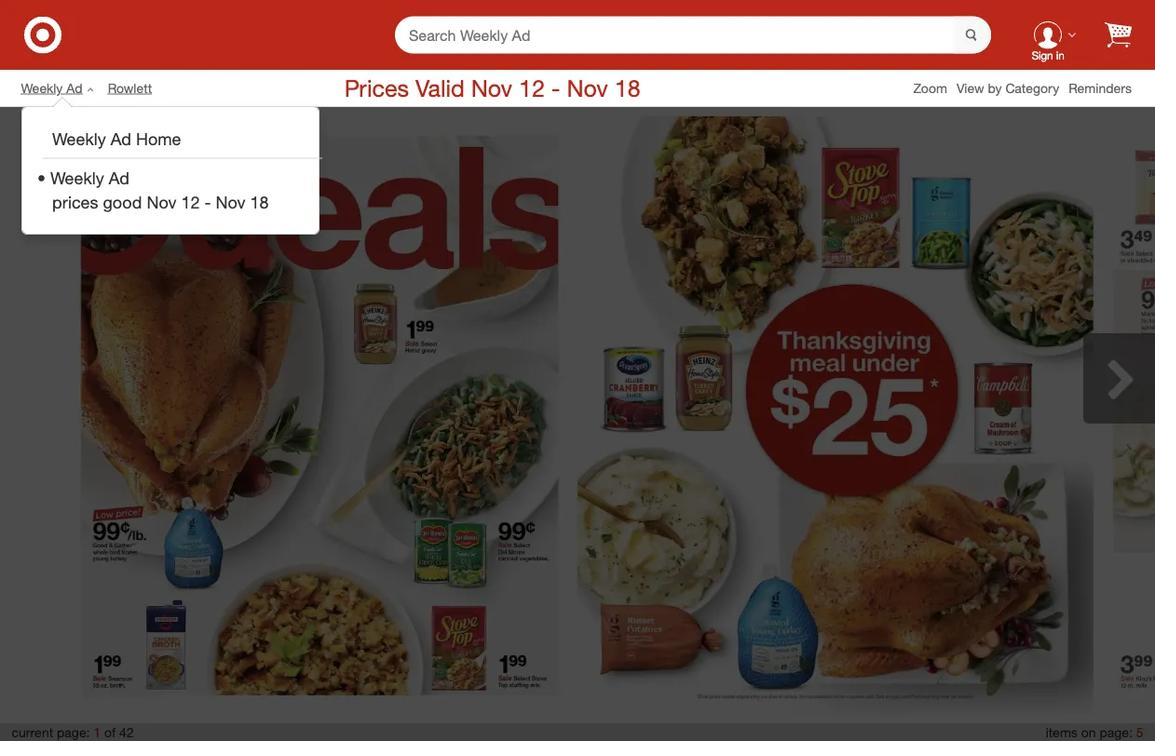 Task type: vqa. For each thing, say whether or not it's contained in the screenshot.
Chain
no



Task type: describe. For each thing, give the bounding box(es) containing it.
zoom
[[914, 80, 948, 96]]

prices
[[52, 192, 98, 212]]

go to target.com image
[[24, 16, 62, 54]]

ad for weekly ad
[[66, 80, 83, 96]]

weekly inside weekly ad prices good nov 12 - nov 18
[[50, 168, 104, 188]]

rowlett
[[108, 80, 152, 96]]

on
[[1082, 725, 1097, 741]]

in
[[1057, 49, 1065, 63]]

reminders link
[[1069, 79, 1142, 97]]

by
[[988, 80, 1002, 96]]

current
[[12, 725, 53, 741]]

ad for weekly ad home
[[111, 129, 131, 149]]

current page: 1 of 42
[[12, 725, 134, 741]]

items
[[1046, 725, 1078, 741]]

0 vertical spatial 18
[[615, 74, 641, 102]]

weekly for weekly ad home
[[52, 129, 106, 149]]

page 3 image
[[1094, 116, 1156, 715]]

reminders
[[1069, 80, 1132, 96]]

view by category link
[[957, 80, 1069, 96]]

1
[[94, 725, 101, 741]]

sign in
[[1032, 49, 1065, 63]]

- inside weekly ad prices good nov 12 - nov 18
[[205, 192, 211, 212]]

page 1 image
[[62, 116, 578, 715]]

0 vertical spatial 12
[[519, 74, 545, 102]]

5
[[1137, 725, 1144, 741]]

weekly ad link
[[21, 79, 108, 97]]



Task type: locate. For each thing, give the bounding box(es) containing it.
ad
[[66, 80, 83, 96], [111, 129, 131, 149], [109, 168, 130, 188]]

2 page: from the left
[[1100, 725, 1133, 741]]

ad inside weekly ad prices good nov 12 - nov 18
[[109, 168, 130, 188]]

1 vertical spatial ad
[[111, 129, 131, 149]]

-
[[552, 74, 561, 102], [205, 192, 211, 212]]

weekly ad prices good nov 12 - nov 18
[[50, 168, 269, 212]]

ad left "home"
[[111, 129, 131, 149]]

zoom-in element
[[914, 80, 948, 96]]

sign
[[1032, 49, 1054, 63]]

2 vertical spatial ad
[[109, 168, 130, 188]]

prices valid nov 12 - nov 18
[[345, 74, 641, 102]]

12
[[519, 74, 545, 102], [181, 192, 200, 212]]

42
[[119, 725, 134, 741]]

0 vertical spatial weekly
[[21, 80, 63, 96]]

1 page: from the left
[[57, 725, 90, 741]]

prices
[[345, 74, 409, 102]]

page 2 image
[[578, 116, 1094, 715]]

1 vertical spatial weekly
[[52, 129, 106, 149]]

zoom link
[[914, 79, 957, 97]]

1 vertical spatial 18
[[250, 192, 269, 212]]

weekly
[[21, 80, 63, 96], [52, 129, 106, 149], [50, 168, 104, 188]]

18
[[615, 74, 641, 102], [250, 192, 269, 212]]

items on page: 5
[[1046, 725, 1144, 741]]

Search Weekly Ad search field
[[395, 16, 992, 55]]

home
[[136, 129, 181, 149]]

1 horizontal spatial 18
[[615, 74, 641, 102]]

ad left rowlett
[[66, 80, 83, 96]]

weekly down go to target.com icon
[[21, 80, 63, 96]]

12 right valid
[[519, 74, 545, 102]]

page:
[[57, 725, 90, 741], [1100, 725, 1133, 741]]

page: left 5
[[1100, 725, 1133, 741]]

sign in link
[[1020, 5, 1077, 65]]

weekly ad home link
[[43, 119, 322, 159]]

rowlett link
[[108, 79, 166, 97]]

1 horizontal spatial 12
[[519, 74, 545, 102]]

view
[[957, 80, 985, 96]]

1 horizontal spatial -
[[552, 74, 561, 102]]

0 vertical spatial ad
[[66, 80, 83, 96]]

2 vertical spatial weekly
[[50, 168, 104, 188]]

12 inside weekly ad prices good nov 12 - nov 18
[[181, 192, 200, 212]]

weekly up prices
[[50, 168, 104, 188]]

of
[[104, 725, 116, 741]]

18 inside weekly ad prices good nov 12 - nov 18
[[250, 192, 269, 212]]

category
[[1006, 80, 1060, 96]]

12 down weekly ad home link
[[181, 192, 200, 212]]

0 horizontal spatial 12
[[181, 192, 200, 212]]

weekly ad
[[21, 80, 83, 96]]

view your cart on target.com image
[[1105, 22, 1132, 48]]

ad for weekly ad prices good nov 12 - nov 18
[[109, 168, 130, 188]]

weekly down weekly ad link on the top of page
[[52, 129, 106, 149]]

1 vertical spatial -
[[205, 192, 211, 212]]

zoom view by category reminders
[[914, 80, 1132, 96]]

0 vertical spatial -
[[552, 74, 561, 102]]

weekly for weekly ad
[[21, 80, 63, 96]]

1 vertical spatial 12
[[181, 192, 200, 212]]

weekly ad home
[[52, 129, 181, 149]]

0 horizontal spatial 18
[[250, 192, 269, 212]]

nov
[[471, 74, 513, 102], [567, 74, 608, 102], [147, 192, 177, 212], [216, 192, 246, 212]]

good
[[103, 192, 142, 212]]

form
[[395, 16, 992, 55]]

valid
[[416, 74, 465, 102]]

page: left the 1
[[57, 725, 90, 741]]

ad up good
[[109, 168, 130, 188]]

0 horizontal spatial -
[[205, 192, 211, 212]]

1 horizontal spatial page:
[[1100, 725, 1133, 741]]

0 horizontal spatial page:
[[57, 725, 90, 741]]



